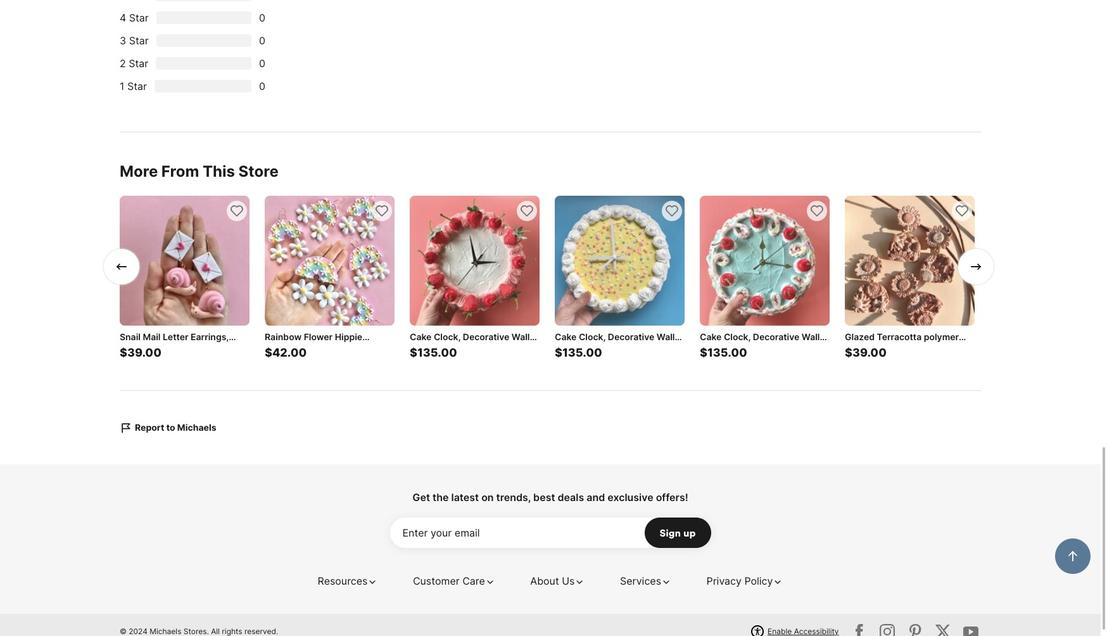 Task type: locate. For each thing, give the bounding box(es) containing it.
$ 39.00 for product name is snail mail letter earrings, post office earring, package earrings, unique earrings, slowmade kawaii jewelry image at the left of the page
[[120, 346, 162, 359]]

3 $ from the left
[[410, 346, 418, 359]]

michaels
[[177, 422, 216, 433]]

1 horizontal spatial 39.00
[[853, 346, 887, 359]]

twitter image left twitter image
[[850, 622, 870, 636]]

twitter image
[[878, 622, 898, 636]]

4
[[120, 11, 126, 24]]

store
[[239, 162, 279, 181]]

this
[[203, 162, 235, 181]]

star right '1' on the left of the page
[[127, 80, 147, 93]]

1 horizontal spatial favorite image
[[810, 203, 825, 219]]

2 0 from the top
[[259, 34, 266, 47]]

report to michaels
[[135, 422, 216, 433]]

exclusive
[[608, 491, 654, 504]]

the
[[433, 491, 449, 504]]

1 twitter image from the left
[[850, 622, 870, 636]]

1 horizontal spatial product name is cake clock, decorative wall clock, y2k aesthetic home decor, cute cake home accent, faux cake, dummy cake, unique colorful home decor image
[[555, 196, 685, 326]]

0 horizontal spatial $ 39.00
[[120, 346, 162, 359]]

5 $ from the left
[[700, 346, 708, 359]]

39.00
[[127, 346, 162, 359], [853, 346, 887, 359]]

twitter image left youtube image
[[933, 622, 954, 636]]

best
[[534, 491, 555, 504]]

1 favorite image from the left
[[229, 203, 245, 219]]

customer care
[[413, 575, 485, 587]]

2 135.00 from the left
[[563, 346, 603, 359]]

more from this store
[[120, 162, 279, 181]]

star right 3
[[129, 34, 149, 47]]

favorite image
[[520, 203, 535, 219], [810, 203, 825, 219]]

latest
[[452, 491, 479, 504]]

0 for 2 star
[[259, 57, 266, 70]]

2 horizontal spatial twitter image
[[933, 622, 954, 636]]

youtube image
[[961, 622, 982, 636]]

$
[[120, 346, 127, 359], [265, 346, 272, 359], [410, 346, 418, 359], [555, 346, 563, 359], [700, 346, 708, 359], [845, 346, 853, 359]]

0 for 3 star
[[259, 34, 266, 47]]

1 favorite image from the left
[[520, 203, 535, 219]]

customer care button
[[413, 574, 495, 589]]

favorite image
[[229, 203, 245, 219], [375, 203, 390, 219], [665, 203, 680, 219], [955, 203, 970, 219]]

product name is glazed terracotta polymer clay floral sunflower earrings, fall earrings, frosted terra cotta, floral textured earrings, modern earrings image
[[845, 196, 975, 326]]

135.00
[[418, 346, 457, 359], [563, 346, 603, 359], [708, 346, 748, 359]]

2 horizontal spatial 135.00
[[708, 346, 748, 359]]

customer
[[413, 575, 460, 587]]

sign up button
[[645, 518, 711, 548]]

2 $ 39.00 from the left
[[845, 346, 887, 359]]

Enter your email field
[[390, 518, 711, 548]]

2 horizontal spatial product name is cake clock, decorative wall clock, y2k aesthetic home decor, cute cake home accent, faux cake, dummy cake, unique colorful home decor image
[[700, 196, 830, 326]]

tabler image
[[114, 259, 129, 274], [969, 259, 984, 274], [120, 421, 132, 434]]

1 horizontal spatial $ 135.00
[[555, 346, 603, 359]]

2 favorite image from the left
[[375, 203, 390, 219]]

3 twitter image from the left
[[933, 622, 954, 636]]

star
[[129, 11, 149, 24], [129, 34, 149, 47], [129, 57, 148, 70], [127, 80, 147, 93]]

0 for 4 star
[[259, 11, 266, 24]]

0 horizontal spatial $ 135.00
[[410, 346, 457, 359]]

3 0 from the top
[[259, 57, 266, 70]]

3 favorite image from the left
[[665, 203, 680, 219]]

0 horizontal spatial product name is cake clock, decorative wall clock, y2k aesthetic home decor, cute cake home accent, faux cake, dummy cake, unique colorful home decor image
[[410, 196, 540, 326]]

product name is rainbow flower hippie earrings, retro rainbow earrings, boho colorful neutral rainbow earring, fun earrings, modern earrings, statement image
[[265, 196, 395, 326]]

1 horizontal spatial $ 39.00
[[845, 346, 887, 359]]

39.00 for product name is snail mail letter earrings, post office earring, package earrings, unique earrings, slowmade kawaii jewelry image at the left of the page
[[127, 346, 162, 359]]

about us
[[531, 575, 575, 587]]

1 horizontal spatial 135.00
[[563, 346, 603, 359]]

1
[[120, 80, 124, 93]]

2 39.00 from the left
[[853, 346, 887, 359]]

42.00
[[272, 346, 307, 359]]

1 0 from the top
[[259, 11, 266, 24]]

2 $ from the left
[[265, 346, 272, 359]]

product name is cake clock, decorative wall clock, y2k aesthetic home decor, cute cake home accent, faux cake, dummy cake, unique colorful home decor image
[[410, 196, 540, 326], [555, 196, 685, 326], [700, 196, 830, 326]]

1 $ 39.00 from the left
[[120, 346, 162, 359]]

0 horizontal spatial 135.00
[[418, 346, 457, 359]]

policy
[[745, 575, 773, 587]]

privacy policy button
[[707, 574, 784, 589]]

1 horizontal spatial twitter image
[[906, 622, 926, 636]]

about us button
[[531, 574, 585, 589]]

0 horizontal spatial 39.00
[[127, 346, 162, 359]]

sign up
[[660, 527, 696, 539]]

4 0 from the top
[[259, 80, 266, 93]]

4 favorite image from the left
[[955, 203, 970, 219]]

1 star
[[120, 80, 147, 93]]

favorite image for second product name is cake clock, decorative wall clock, y2k aesthetic home decor, cute cake home accent, faux cake, dummy cake, unique colorful home decor image from right
[[665, 203, 680, 219]]

1 39.00 from the left
[[127, 346, 162, 359]]

twitter image
[[850, 622, 870, 636], [906, 622, 926, 636], [933, 622, 954, 636]]

star right 4
[[129, 11, 149, 24]]

star right 2
[[129, 57, 148, 70]]

1 $ 135.00 from the left
[[410, 346, 457, 359]]

twitter image right twitter image
[[906, 622, 926, 636]]

0
[[259, 11, 266, 24], [259, 34, 266, 47], [259, 57, 266, 70], [259, 80, 266, 93]]

0 horizontal spatial twitter image
[[850, 622, 870, 636]]

3 135.00 from the left
[[708, 346, 748, 359]]

favorite image for product name is snail mail letter earrings, post office earring, package earrings, unique earrings, slowmade kawaii jewelry image at the left of the page
[[229, 203, 245, 219]]

2 favorite image from the left
[[810, 203, 825, 219]]

about
[[531, 575, 559, 587]]

star for 3 star
[[129, 34, 149, 47]]

0 horizontal spatial favorite image
[[520, 203, 535, 219]]

privacy
[[707, 575, 742, 587]]

$ 39.00
[[120, 346, 162, 359], [845, 346, 887, 359]]

sign
[[660, 527, 681, 539]]

2 horizontal spatial $ 135.00
[[700, 346, 748, 359]]

favorite image for 3rd product name is cake clock, decorative wall clock, y2k aesthetic home decor, cute cake home accent, faux cake, dummy cake, unique colorful home decor image from the left
[[810, 203, 825, 219]]

us
[[562, 575, 575, 587]]

$ 135.00
[[410, 346, 457, 359], [555, 346, 603, 359], [700, 346, 748, 359]]

more
[[120, 162, 158, 181]]



Task type: vqa. For each thing, say whether or not it's contained in the screenshot.
twitter icon to the middle
yes



Task type: describe. For each thing, give the bounding box(es) containing it.
2 product name is cake clock, decorative wall clock, y2k aesthetic home decor, cute cake home accent, faux cake, dummy cake, unique colorful home decor image from the left
[[555, 196, 685, 326]]

3 $ 135.00 from the left
[[700, 346, 748, 359]]

39.00 for the 'product name is glazed terracotta polymer clay floral sunflower earrings, fall earrings, frosted terra cotta, floral textured earrings, modern earrings' image
[[853, 346, 887, 359]]

on
[[482, 491, 494, 504]]

get
[[413, 491, 430, 504]]

privacy policy
[[707, 575, 773, 587]]

trends,
[[497, 491, 531, 504]]

star for 4 star
[[129, 11, 149, 24]]

favorite image for third product name is cake clock, decorative wall clock, y2k aesthetic home decor, cute cake home accent, faux cake, dummy cake, unique colorful home decor image from right
[[520, 203, 535, 219]]

services button
[[620, 574, 672, 589]]

up
[[684, 527, 696, 539]]

0 for 1 star
[[259, 80, 266, 93]]

care
[[463, 575, 485, 587]]

$ 42.00
[[265, 346, 307, 359]]

3 product name is cake clock, decorative wall clock, y2k aesthetic home decor, cute cake home accent, faux cake, dummy cake, unique colorful home decor image from the left
[[700, 196, 830, 326]]

1 $ from the left
[[120, 346, 127, 359]]

2 $ 135.00 from the left
[[555, 346, 603, 359]]

resources button
[[318, 574, 378, 589]]

1 product name is cake clock, decorative wall clock, y2k aesthetic home decor, cute cake home accent, faux cake, dummy cake, unique colorful home decor image from the left
[[410, 196, 540, 326]]

and
[[587, 491, 605, 504]]

to
[[166, 422, 175, 433]]

deals
[[558, 491, 584, 504]]

star for 2 star
[[129, 57, 148, 70]]

4 star
[[120, 11, 149, 24]]

3 star
[[120, 34, 149, 47]]

resources
[[318, 575, 368, 587]]

1 135.00 from the left
[[418, 346, 457, 359]]

2
[[120, 57, 126, 70]]

6 $ from the left
[[845, 346, 853, 359]]

4 $ from the left
[[555, 346, 563, 359]]

favorite image for the 'product name is glazed terracotta polymer clay floral sunflower earrings, fall earrings, frosted terra cotta, floral textured earrings, modern earrings' image
[[955, 203, 970, 219]]

report
[[135, 422, 164, 433]]

services
[[620, 575, 662, 587]]

3
[[120, 34, 126, 47]]

offers!
[[656, 491, 689, 504]]

favorite image for the product name is rainbow flower hippie earrings, retro rainbow earrings, boho colorful neutral rainbow earring, fun earrings, modern earrings, statement image
[[375, 203, 390, 219]]

product name is snail mail letter earrings, post office earring, package earrings, unique earrings, slowmade kawaii jewelry image
[[120, 196, 250, 326]]

2 star
[[120, 57, 148, 70]]

report to michaels button
[[120, 421, 216, 434]]

star for 1 star
[[127, 80, 147, 93]]

from
[[161, 162, 199, 181]]

$ 39.00 for the 'product name is glazed terracotta polymer clay floral sunflower earrings, fall earrings, frosted terra cotta, floral textured earrings, modern earrings' image
[[845, 346, 887, 359]]

get the latest on trends, best deals and exclusive offers!
[[413, 491, 689, 504]]

2 twitter image from the left
[[906, 622, 926, 636]]



